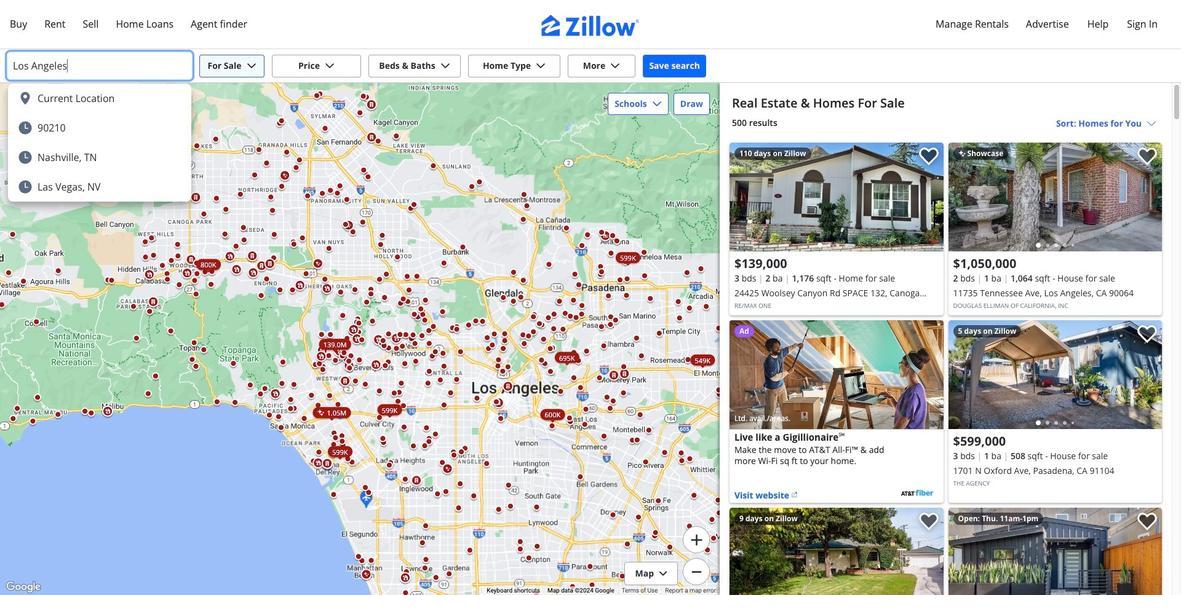 Task type: locate. For each thing, give the bounding box(es) containing it.
list box
[[8, 84, 191, 202]]

24425 woolsey canyon rd space 132, canoga park, ca 91304 image
[[730, 143, 944, 252]]

zillow logo image
[[542, 15, 640, 36]]

property images, use arrow keys to navigate, image 1 of 25 group
[[949, 321, 1163, 433]]

property images, use arrow keys to navigate, image 1 of 20 group
[[730, 508, 944, 596]]

main content
[[720, 83, 1173, 596]]

google image
[[3, 580, 44, 596]]

filters element
[[0, 49, 1182, 202]]

option
[[8, 84, 191, 113], [8, 113, 191, 143], [8, 143, 191, 172], [8, 172, 191, 202]]

1 option from the top
[[8, 84, 191, 113]]

2 option from the top
[[8, 113, 191, 143]]

3844 daleview ave, el monte, ca 91731 image
[[730, 508, 944, 596]]

3 option from the top
[[8, 143, 191, 172]]



Task type: vqa. For each thing, say whether or not it's contained in the screenshot.
'11735 TENNESSEE AVE, LOS ANGELES, CA 90064' image
yes



Task type: describe. For each thing, give the bounding box(es) containing it.
advertisement element
[[730, 321, 944, 504]]

map region
[[0, 0, 779, 596]]

11735 tennessee ave, los angeles, ca 90064 image
[[949, 143, 1163, 252]]

list box inside filters "element"
[[8, 84, 191, 202]]

2810 s holt ave, los angeles, ca 90034 image
[[949, 508, 1163, 596]]

4 option from the top
[[8, 172, 191, 202]]

City, Neighborhood, ZIP, Address text field
[[13, 56, 182, 76]]

property images, use arrow keys to navigate, image 1 of 15 group
[[949, 508, 1163, 596]]

property images, use arrow keys to navigate, image 1 of 34 group
[[730, 143, 944, 255]]

property images, use arrow keys to navigate, image 1 of 23 group
[[949, 143, 1163, 255]]

1701 n oxford ave, pasadena, ca 91104 image
[[949, 321, 1163, 430]]

main navigation
[[0, 0, 1182, 49]]



